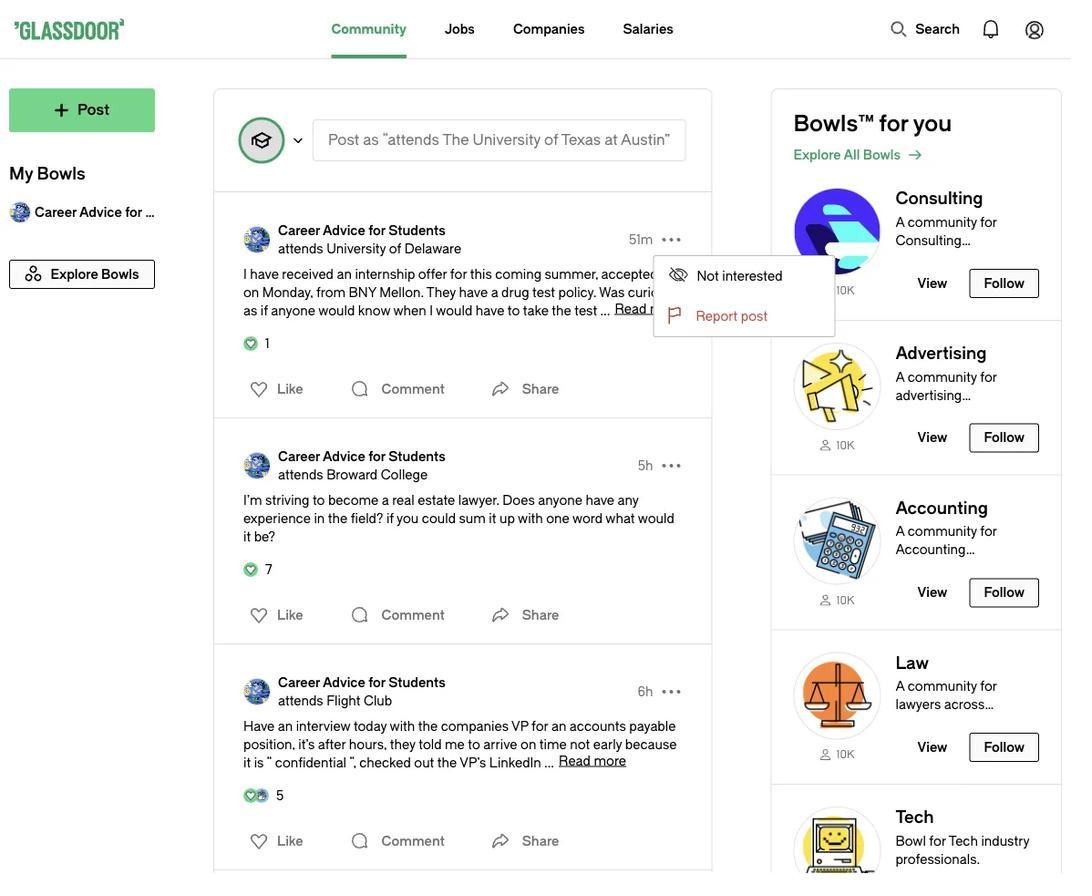 Task type: locate. For each thing, give the bounding box(es) containing it.
professionals inside consulting a community for consulting professionals across companies
[[896, 251, 977, 266]]

2 share button from the top
[[486, 597, 559, 634]]

they
[[390, 737, 416, 752]]

test up take
[[533, 285, 555, 300]]

today
[[354, 719, 387, 734]]

1 vertical spatial comment
[[382, 608, 445, 623]]

to up "vp's"
[[468, 737, 480, 752]]

for inside i have received an internship offer for this coming summer, accepted it on monday, from bny mellon. they have a drug test policy. was curious as if anyone would know when i would have to take the test ...
[[450, 267, 467, 282]]

1 horizontal spatial anyone
[[538, 493, 583, 508]]

community up 'advertising'
[[908, 370, 977, 385]]

professionals inside advertising a community for advertising professionals across companies
[[896, 406, 977, 421]]

0 vertical spatial tech
[[896, 808, 934, 827]]

me
[[445, 737, 465, 752]]

1 share from the top
[[522, 382, 559, 397]]

a left drug
[[491, 285, 498, 300]]

tech up professionals.
[[949, 834, 978, 849]]

share button for career advice for students attends broward college
[[486, 597, 559, 634]]

advice inside career advice for students attends university of delaware
[[323, 223, 365, 238]]

be?
[[254, 529, 275, 544]]

students for career advice for students attends broward college
[[389, 449, 446, 464]]

mellon.
[[380, 285, 424, 300]]

summer,
[[545, 267, 598, 282]]

0 horizontal spatial university
[[327, 241, 386, 256]]

industry
[[981, 834, 1030, 849]]

have up monday,
[[250, 267, 279, 282]]

2 vertical spatial like button
[[239, 827, 309, 856]]

1 vertical spatial test
[[575, 303, 597, 318]]

1 vertical spatial as
[[243, 303, 257, 318]]

not interested menu item
[[654, 256, 835, 296]]

2 community from the top
[[908, 370, 977, 385]]

0 vertical spatial community
[[908, 215, 977, 230]]

internship
[[355, 267, 415, 282]]

7
[[265, 562, 272, 577]]

2 professionals from the top
[[896, 406, 977, 421]]

career down my bowls in the top of the page
[[35, 205, 77, 220]]

career inside career advice for students attends flight club
[[278, 675, 320, 690]]

advice inside career advice for students attends flight club
[[323, 675, 365, 690]]

0 vertical spatial as
[[363, 132, 379, 149]]

early
[[593, 737, 622, 752]]

anyone inside i have received an internship offer for this coming summer, accepted it on monday, from bny mellon. they have a drug test policy. was curious as if anyone would know when i would have to take the test ...
[[271, 303, 316, 318]]

1 professionals from the top
[[896, 251, 977, 266]]

image for post author image for career advice for students attends broward college
[[243, 452, 271, 480]]

1 vertical spatial anyone
[[538, 493, 583, 508]]

read more
[[615, 301, 682, 316], [559, 754, 626, 769]]

austin"
[[621, 132, 671, 149]]

attends up received
[[278, 241, 323, 256]]

career
[[35, 205, 77, 220], [278, 223, 320, 238], [278, 449, 320, 464], [278, 675, 320, 690]]

1 across from the top
[[980, 251, 1021, 266]]

of up internship
[[389, 241, 401, 256]]

1 vertical spatial with
[[390, 719, 415, 734]]

image for post author image up i'm
[[243, 452, 271, 480]]

career for career advice for students
[[35, 205, 77, 220]]

a up 'advertising'
[[896, 370, 905, 385]]

community inside consulting a community for consulting professionals across companies
[[908, 215, 977, 230]]

0 vertical spatial read
[[615, 301, 647, 316]]

image for bowl image for consulting
[[794, 188, 881, 275]]

1 like from the top
[[277, 382, 303, 397]]

more down early
[[594, 754, 626, 769]]

advice inside career advice for students attends broward college
[[323, 449, 365, 464]]

a inside i'm striving to become a real estate lawyer. does anyone have any experience in the field? if you could sum it up with one word what would it be?
[[382, 493, 389, 508]]

anyone up one
[[538, 493, 583, 508]]

test
[[533, 285, 555, 300], [575, 303, 597, 318]]

0 vertical spatial attends
[[278, 241, 323, 256]]

post as "attends the university of texas at austin" button
[[313, 119, 686, 161]]

1 community from the top
[[908, 215, 977, 230]]

from
[[316, 285, 346, 300]]

2 consulting from the top
[[896, 233, 962, 248]]

1 vertical spatial i
[[430, 303, 433, 318]]

1 horizontal spatial more
[[650, 301, 682, 316]]

image for bowl image
[[794, 188, 881, 275], [794, 343, 881, 430], [794, 497, 881, 585], [794, 652, 881, 740], [794, 807, 881, 874]]

1 10k from the top
[[837, 284, 855, 297]]

0 horizontal spatial i
[[243, 267, 247, 282]]

2 vertical spatial comment
[[382, 834, 445, 849]]

was
[[599, 285, 625, 300]]

2 comment from the top
[[382, 608, 445, 623]]

career advice for students attends flight club
[[278, 675, 446, 708]]

across
[[980, 251, 1021, 266], [980, 406, 1021, 421]]

read more button down curious
[[615, 301, 682, 316]]

advice down my bowls in the top of the page
[[79, 205, 122, 220]]

bowls
[[863, 147, 901, 162], [37, 165, 85, 184]]

",
[[349, 755, 356, 770]]

1 vertical spatial across
[[980, 406, 1021, 421]]

2 horizontal spatial an
[[552, 719, 567, 734]]

the down the 'me'
[[437, 755, 457, 770]]

3 attends from the top
[[278, 693, 323, 708]]

students inside career advice for students link
[[145, 205, 202, 220]]

image for post author image for career advice for students attends flight club
[[243, 678, 271, 706]]

as inside i have received an internship offer for this coming summer, accepted it on monday, from bny mellon. they have a drug test policy. was curious as if anyone would know when i would have to take the test ...
[[243, 303, 257, 318]]

0 horizontal spatial of
[[389, 241, 401, 256]]

university inside career advice for students attends university of delaware
[[327, 241, 386, 256]]

1 vertical spatial if
[[386, 511, 394, 526]]

1 vertical spatial read more button
[[559, 754, 626, 769]]

attends inside career advice for students attends university of delaware
[[278, 241, 323, 256]]

1 vertical spatial like button
[[239, 601, 309, 630]]

does
[[503, 493, 535, 508]]

2 horizontal spatial to
[[508, 303, 520, 318]]

with up they at bottom
[[390, 719, 415, 734]]

1 horizontal spatial ...
[[600, 303, 610, 318]]

1 vertical spatial image for post author image
[[243, 452, 271, 480]]

more for curious
[[650, 301, 682, 316]]

0 horizontal spatial as
[[243, 303, 257, 318]]

attends
[[278, 241, 323, 256], [278, 467, 323, 482], [278, 693, 323, 708]]

have
[[243, 719, 275, 734]]

the inside i have received an internship offer for this coming summer, accepted it on monday, from bny mellon. they have a drug test policy. was curious as if anyone would know when i would have to take the test ...
[[552, 303, 571, 318]]

read more down not
[[559, 754, 626, 769]]

image for post author image
[[243, 226, 271, 253], [243, 452, 271, 480], [243, 678, 271, 706]]

i left received
[[243, 267, 247, 282]]

would down from
[[318, 303, 355, 318]]

1 vertical spatial share button
[[486, 597, 559, 634]]

1 comment from the top
[[382, 382, 445, 397]]

read down not
[[559, 754, 591, 769]]

any
[[618, 493, 639, 508]]

companies for consulting
[[896, 269, 964, 284]]

image for post author image up monday,
[[243, 226, 271, 253]]

students inside career advice for students attends university of delaware
[[389, 223, 446, 238]]

0 vertical spatial like button
[[239, 375, 309, 404]]

students for career advice for students attends flight club
[[389, 675, 446, 690]]

in
[[314, 511, 325, 526]]

a
[[896, 215, 905, 230], [896, 370, 905, 385]]

career inside career advice for students attends university of delaware
[[278, 223, 320, 238]]

career up interview
[[278, 675, 320, 690]]

advice for career advice for students
[[79, 205, 122, 220]]

university
[[473, 132, 541, 149], [327, 241, 386, 256]]

post as "attends the university of texas at austin"
[[328, 132, 671, 149]]

vp's
[[460, 755, 486, 770]]

companies up the 'me'
[[441, 719, 509, 734]]

0 vertical spatial comment button
[[345, 371, 449, 408]]

career advice for students
[[35, 205, 202, 220]]

1 attends from the top
[[278, 241, 323, 256]]

like for 7
[[277, 608, 303, 623]]

10k for advertising
[[837, 439, 855, 452]]

career up received
[[278, 223, 320, 238]]

on inside i have received an internship offer for this coming summer, accepted it on monday, from bny mellon. they have a drug test policy. was curious as if anyone would know when i would have to take the test ...
[[243, 285, 259, 300]]

it left the be?
[[243, 529, 251, 544]]

4 10k link from the top
[[794, 747, 881, 762]]

6h link
[[638, 683, 653, 701]]

0 vertical spatial of
[[544, 132, 558, 149]]

vp
[[512, 719, 528, 734]]

2 10k link from the top
[[794, 437, 881, 453]]

like
[[277, 382, 303, 397], [277, 608, 303, 623], [277, 834, 303, 849]]

career advice for students link up internship
[[278, 222, 462, 240]]

attends up striving
[[278, 467, 323, 482]]

0 vertical spatial ...
[[600, 303, 610, 318]]

1 vertical spatial bowls
[[37, 165, 85, 184]]

attends up interview
[[278, 693, 323, 708]]

read more button down not
[[559, 754, 626, 769]]

read more down curious
[[615, 301, 682, 316]]

1 vertical spatial companies
[[896, 424, 964, 439]]

0 horizontal spatial a
[[382, 493, 389, 508]]

0 vertical spatial across
[[980, 251, 1021, 266]]

0 horizontal spatial bowls
[[37, 165, 85, 184]]

a down the explore all bowls link
[[896, 215, 905, 230]]

1 horizontal spatial as
[[363, 132, 379, 149]]

if down monday,
[[261, 303, 268, 318]]

10k link for advertising
[[794, 437, 881, 453]]

read more button
[[615, 301, 682, 316], [559, 754, 626, 769]]

anyone down monday,
[[271, 303, 316, 318]]

2 vertical spatial like
[[277, 834, 303, 849]]

0 vertical spatial university
[[473, 132, 541, 149]]

career inside career advice for students attends broward college
[[278, 449, 320, 464]]

10k link for consulting
[[794, 283, 881, 298]]

lawyer.
[[458, 493, 500, 508]]

1 consulting from the top
[[896, 189, 983, 208]]

career up striving
[[278, 449, 320, 464]]

1 vertical spatial attends
[[278, 467, 323, 482]]

0 vertical spatial read more button
[[615, 301, 682, 316]]

career advice for students link
[[9, 194, 202, 231], [278, 222, 462, 240], [278, 448, 446, 466], [278, 674, 446, 692]]

0 vertical spatial professionals
[[896, 251, 977, 266]]

students inside career advice for students attends flight club
[[389, 675, 446, 690]]

the right in at the bottom left
[[328, 511, 348, 526]]

anyone
[[271, 303, 316, 318], [538, 493, 583, 508]]

1 horizontal spatial of
[[544, 132, 558, 149]]

1 like button from the top
[[239, 375, 309, 404]]

comment button up career advice for students attends flight club
[[345, 597, 449, 634]]

1 horizontal spatial to
[[468, 737, 480, 752]]

1 horizontal spatial tech
[[949, 834, 978, 849]]

2 vertical spatial comment button
[[345, 823, 449, 860]]

0 vertical spatial to
[[508, 303, 520, 318]]

students for career advice for students attends university of delaware
[[389, 223, 446, 238]]

1 a from the top
[[896, 215, 905, 230]]

toogle identity image
[[240, 119, 284, 162]]

3 like button from the top
[[239, 827, 309, 856]]

1 share button from the top
[[486, 371, 559, 408]]

1 horizontal spatial if
[[386, 511, 394, 526]]

with down does
[[518, 511, 543, 526]]

comment button for with
[[345, 823, 449, 860]]

on
[[243, 285, 259, 300], [521, 737, 536, 752]]

0 vertical spatial a
[[491, 285, 498, 300]]

on left monday,
[[243, 285, 259, 300]]

i down they
[[430, 303, 433, 318]]

1 horizontal spatial read
[[615, 301, 647, 316]]

1 vertical spatial ...
[[544, 755, 554, 770]]

the up told
[[418, 719, 438, 734]]

hours,
[[349, 737, 387, 752]]

community inside advertising a community for advertising professionals across companies
[[908, 370, 977, 385]]

10k link
[[794, 283, 881, 298], [794, 437, 881, 453], [794, 592, 881, 607], [794, 747, 881, 762]]

3 comment button from the top
[[345, 823, 449, 860]]

3 image for post author image from the top
[[243, 678, 271, 706]]

1 image for bowl image from the top
[[794, 188, 881, 275]]

1 horizontal spatial bowls
[[863, 147, 901, 162]]

1 vertical spatial to
[[313, 493, 325, 508]]

1 vertical spatial tech
[[949, 834, 978, 849]]

test down the policy.
[[575, 303, 597, 318]]

if inside i have received an internship offer for this coming summer, accepted it on monday, from bny mellon. they have a drug test policy. was curious as if anyone would know when i would have to take the test ...
[[261, 303, 268, 318]]

monday,
[[262, 285, 313, 300]]

advice up broward
[[323, 449, 365, 464]]

a inside consulting a community for consulting professionals across companies
[[896, 215, 905, 230]]

2 vertical spatial image for post author image
[[243, 678, 271, 706]]

career advice for students attends university of delaware
[[278, 223, 462, 256]]

0 horizontal spatial you
[[397, 511, 419, 526]]

like button down 5 at bottom
[[239, 827, 309, 856]]

1 horizontal spatial with
[[518, 511, 543, 526]]

an inside i have received an internship offer for this coming summer, accepted it on monday, from bny mellon. they have a drug test policy. was curious as if anyone would know when i would have to take the test ...
[[337, 267, 352, 282]]

4 10k from the top
[[837, 749, 855, 761]]

companies inside advertising a community for advertising professionals across companies
[[896, 424, 964, 439]]

0 vertical spatial with
[[518, 511, 543, 526]]

1 vertical spatial share
[[522, 608, 559, 623]]

share button
[[486, 371, 559, 408], [486, 597, 559, 634]]

...
[[600, 303, 610, 318], [544, 755, 554, 770]]

attends inside career advice for students attends flight club
[[278, 693, 323, 708]]

1 horizontal spatial i
[[430, 303, 433, 318]]

companies inside consulting a community for consulting professionals across companies
[[896, 269, 964, 284]]

1 horizontal spatial you
[[913, 111, 952, 137]]

companies
[[896, 269, 964, 284], [896, 424, 964, 439], [441, 719, 509, 734]]

3 10k link from the top
[[794, 592, 881, 607]]

community for consulting
[[908, 215, 977, 230]]

image for post author image for career advice for students attends university of delaware
[[243, 226, 271, 253]]

advice up received
[[323, 223, 365, 238]]

2 vertical spatial to
[[468, 737, 480, 752]]

1 10k link from the top
[[794, 283, 881, 298]]

1 horizontal spatial a
[[491, 285, 498, 300]]

0 horizontal spatial to
[[313, 493, 325, 508]]

comment button
[[345, 371, 449, 408], [345, 597, 449, 634], [345, 823, 449, 860]]

would down any
[[638, 511, 675, 526]]

1 vertical spatial a
[[382, 493, 389, 508]]

read more for early
[[559, 754, 626, 769]]

comment
[[382, 382, 445, 397], [382, 608, 445, 623], [382, 834, 445, 849]]

2 vertical spatial share
[[522, 834, 559, 849]]

career advice for students link up club
[[278, 674, 446, 692]]

have down this
[[459, 285, 488, 300]]

the down the policy.
[[552, 303, 571, 318]]

bowls right all
[[863, 147, 901, 162]]

on down vp
[[521, 737, 536, 752]]

like button for 1
[[239, 375, 309, 404]]

2 attends from the top
[[278, 467, 323, 482]]

3 10k from the top
[[837, 594, 855, 607]]

community down the explore all bowls link
[[908, 215, 977, 230]]

read more button for early
[[559, 754, 626, 769]]

students inside career advice for students attends broward college
[[389, 449, 446, 464]]

comment button down checked
[[345, 823, 449, 860]]

attends for career advice for students attends university of delaware
[[278, 241, 323, 256]]

an up the time
[[552, 719, 567, 734]]

word
[[573, 511, 603, 526]]

1 vertical spatial more
[[594, 754, 626, 769]]

4 image for bowl image from the top
[[794, 652, 881, 740]]

read for was
[[615, 301, 647, 316]]

career advice for students link up broward
[[278, 448, 446, 466]]

2 vertical spatial companies
[[441, 719, 509, 734]]

experience
[[243, 511, 311, 526]]

comment button down when
[[345, 371, 449, 408]]

it left up at the left bottom of page
[[489, 511, 496, 526]]

1 vertical spatial read more
[[559, 754, 626, 769]]

accounting
[[896, 499, 988, 518]]

career advice for students link for career advice for students attends university of delaware
[[278, 222, 462, 240]]

tech up the bowl at the bottom of page
[[896, 808, 934, 827]]

share
[[522, 382, 559, 397], [522, 608, 559, 623], [522, 834, 559, 849]]

across inside advertising a community for advertising professionals across companies
[[980, 406, 1021, 421]]

1 horizontal spatial test
[[575, 303, 597, 318]]

1 vertical spatial professionals
[[896, 406, 977, 421]]

if down real
[[386, 511, 394, 526]]

to down drug
[[508, 303, 520, 318]]

advice up 'flight'
[[323, 675, 365, 690]]

career for career advice for students attends university of delaware
[[278, 223, 320, 238]]

2 a from the top
[[896, 370, 905, 385]]

advice
[[79, 205, 122, 220], [323, 223, 365, 238], [323, 449, 365, 464], [323, 675, 365, 690]]

0 vertical spatial on
[[243, 285, 259, 300]]

it left is
[[243, 755, 251, 770]]

like button down 1
[[239, 375, 309, 404]]

up
[[500, 511, 515, 526]]

would down they
[[436, 303, 473, 318]]

bowls right my
[[37, 165, 85, 184]]

0 horizontal spatial read
[[559, 754, 591, 769]]

share button
[[486, 823, 559, 860]]

1 vertical spatial community
[[908, 370, 977, 385]]

2 across from the top
[[980, 406, 1021, 421]]

1 vertical spatial of
[[389, 241, 401, 256]]

2 like from the top
[[277, 608, 303, 623]]

0 vertical spatial like
[[277, 382, 303, 397]]

6h
[[638, 684, 653, 699]]

policy.
[[558, 285, 596, 300]]

career advice for students link down my bowls in the top of the page
[[9, 194, 202, 231]]

read down was at the top of the page
[[615, 301, 647, 316]]

for inside career advice for students attends university of delaware
[[368, 223, 386, 238]]

3 share from the top
[[522, 834, 559, 849]]

0 horizontal spatial ...
[[544, 755, 554, 770]]

have down drug
[[476, 303, 505, 318]]

university up internship
[[327, 241, 386, 256]]

1 vertical spatial consulting
[[896, 233, 962, 248]]

as
[[363, 132, 379, 149], [243, 303, 257, 318]]

to inside i'm striving to become a real estate lawyer. does anyone have any experience in the field? if you could sum it up with one word what would it be?
[[313, 493, 325, 508]]

1 image for post author image from the top
[[243, 226, 271, 253]]

what
[[606, 511, 635, 526]]

you down real
[[397, 511, 419, 526]]

have an interview today with the companies vp for an accounts payable position, it's after hours, they told me to arrive on time not early because it is " confidential ", checked out the vp's linkedin ...
[[243, 719, 677, 770]]

of left texas
[[544, 132, 558, 149]]

it inside i have received an internship offer for this coming summer, accepted it on monday, from bny mellon. they have a drug test policy. was curious as if anyone would know when i would have to take the test ...
[[661, 267, 669, 282]]

more
[[650, 301, 682, 316], [594, 754, 626, 769]]

0 horizontal spatial tech
[[896, 808, 934, 827]]

career for career advice for students attends flight club
[[278, 675, 320, 690]]

0 horizontal spatial anyone
[[271, 303, 316, 318]]

with
[[518, 511, 543, 526], [390, 719, 415, 734]]

2 image for post author image from the top
[[243, 452, 271, 480]]

0 vertical spatial comment
[[382, 382, 445, 397]]

0 vertical spatial consulting
[[896, 189, 983, 208]]

a inside advertising a community for advertising professionals across companies
[[896, 370, 905, 385]]

image for post author image up the have
[[243, 678, 271, 706]]

more down curious
[[650, 301, 682, 316]]

2 like button from the top
[[239, 601, 309, 630]]

advertising a community for advertising professionals across companies
[[896, 344, 1021, 439]]

advice for career advice for students attends flight club
[[323, 675, 365, 690]]

read for not
[[559, 754, 591, 769]]

have up word at the bottom of page
[[586, 493, 615, 508]]

students
[[145, 205, 202, 220], [389, 223, 446, 238], [389, 449, 446, 464], [389, 675, 446, 690]]

offer
[[418, 267, 447, 282]]

1 vertical spatial university
[[327, 241, 386, 256]]

2 10k from the top
[[837, 439, 855, 452]]

to up in at the bottom left
[[313, 493, 325, 508]]

2 vertical spatial attends
[[278, 693, 323, 708]]

for
[[879, 111, 909, 137], [125, 205, 142, 220], [980, 215, 997, 230], [368, 223, 386, 238], [450, 267, 467, 282], [980, 370, 997, 385], [368, 449, 386, 464], [368, 675, 386, 690], [532, 719, 548, 734], [929, 834, 946, 849]]

3 comment from the top
[[382, 834, 445, 849]]

a left real
[[382, 493, 389, 508]]

0 horizontal spatial test
[[533, 285, 555, 300]]

3 like from the top
[[277, 834, 303, 849]]

bny
[[349, 285, 376, 300]]

1 comment button from the top
[[345, 371, 449, 408]]

attends inside career advice for students attends broward college
[[278, 467, 323, 482]]

like button down 7
[[239, 601, 309, 630]]

2 image for bowl image from the top
[[794, 343, 881, 430]]

3 image for bowl image from the top
[[794, 497, 881, 585]]

university right the
[[473, 132, 541, 149]]

coming
[[495, 267, 542, 282]]

an up from
[[337, 267, 352, 282]]

consulting
[[896, 189, 983, 208], [896, 233, 962, 248]]

advice for career advice for students attends university of delaware
[[323, 223, 365, 238]]

it up curious
[[661, 267, 669, 282]]

0 vertical spatial read more
[[615, 301, 682, 316]]

10k for accounting
[[837, 594, 855, 607]]

0 vertical spatial a
[[896, 215, 905, 230]]

across for consulting
[[980, 251, 1021, 266]]

striving
[[265, 493, 310, 508]]

2 horizontal spatial would
[[638, 511, 675, 526]]

0 vertical spatial companies
[[896, 269, 964, 284]]

1 vertical spatial a
[[896, 370, 905, 385]]

0 horizontal spatial would
[[318, 303, 355, 318]]

5h link
[[638, 457, 653, 475]]

companies down 'advertising'
[[896, 424, 964, 439]]

... down the time
[[544, 755, 554, 770]]

an up position,
[[278, 719, 293, 734]]

you up the explore all bowls link
[[913, 111, 952, 137]]

a for consulting
[[896, 215, 905, 230]]

real
[[392, 493, 415, 508]]

report
[[696, 309, 738, 324]]

1 horizontal spatial on
[[521, 737, 536, 752]]

companies up advertising
[[896, 269, 964, 284]]

to inside i have received an internship offer for this coming summer, accepted it on monday, from bny mellon. they have a drug test policy. was curious as if anyone would know when i would have to take the test ...
[[508, 303, 520, 318]]

professionals.
[[896, 852, 980, 867]]

0 vertical spatial more
[[650, 301, 682, 316]]

... down was at the top of the page
[[600, 303, 610, 318]]

1 horizontal spatial university
[[473, 132, 541, 149]]

field?
[[351, 511, 383, 526]]

1 vertical spatial comment button
[[345, 597, 449, 634]]

across inside consulting a community for consulting professionals across companies
[[980, 251, 1021, 266]]

share inside share dropdown button
[[522, 834, 559, 849]]



Task type: vqa. For each thing, say whether or not it's contained in the screenshot.
Accounting "10k" link
yes



Task type: describe. For each thing, give the bounding box(es) containing it.
college
[[381, 467, 428, 482]]

one
[[546, 511, 570, 526]]

would inside i'm striving to become a real estate lawyer. does anyone have any experience in the field? if you could sum it up with one word what would it be?
[[638, 511, 675, 526]]

share for coming
[[522, 382, 559, 397]]

search button
[[881, 11, 969, 47]]

this
[[470, 267, 492, 282]]

position,
[[243, 737, 295, 752]]

community for advertising
[[908, 370, 977, 385]]

because
[[625, 737, 677, 752]]

... inside have an interview today with the companies vp for an accounts payable position, it's after hours, they told me to arrive on time not early because it is " confidential ", checked out the vp's linkedin ...
[[544, 755, 554, 770]]

payable
[[629, 719, 676, 734]]

image for bowl image for advertising
[[794, 343, 881, 430]]

bowls™
[[794, 111, 874, 137]]

with inside i'm striving to become a real estate lawyer. does anyone have any experience in the field? if you could sum it up with one word what would it be?
[[518, 511, 543, 526]]

for inside consulting a community for consulting professionals across companies
[[980, 215, 997, 230]]

for inside have an interview today with the companies vp for an accounts payable position, it's after hours, they told me to arrive on time not early because it is " confidential ", checked out the vp's linkedin ...
[[532, 719, 548, 734]]

have inside i'm striving to become a real estate lawyer. does anyone have any experience in the field? if you could sum it up with one word what would it be?
[[586, 493, 615, 508]]

5 image for bowl image from the top
[[794, 807, 881, 874]]

career advice for students link for career advice for students attends flight club
[[278, 674, 446, 692]]

0 vertical spatial test
[[533, 285, 555, 300]]

i have received an internship offer for this coming summer, accepted it on monday, from bny mellon. they have a drug test policy. was curious as if anyone would know when i would have to take the test ...
[[243, 267, 673, 318]]

like for 5
[[277, 834, 303, 849]]

not
[[697, 269, 719, 284]]

5
[[276, 788, 284, 803]]

not
[[570, 737, 590, 752]]

estate
[[418, 493, 455, 508]]

with inside have an interview today with the companies vp for an accounts payable position, it's after hours, they told me to arrive on time not early because it is " confidential ", checked out the vp's linkedin ...
[[390, 719, 415, 734]]

anyone inside i'm striving to become a real estate lawyer. does anyone have any experience in the field? if you could sum it up with one word what would it be?
[[538, 493, 583, 508]]

sum
[[459, 511, 486, 526]]

the inside i'm striving to become a real estate lawyer. does anyone have any experience in the field? if you could sum it up with one word what would it be?
[[328, 511, 348, 526]]

checked
[[359, 755, 411, 770]]

attends for career advice for students attends broward college
[[278, 467, 323, 482]]

of inside button
[[544, 132, 558, 149]]

0 vertical spatial i
[[243, 267, 247, 282]]

share for for
[[522, 834, 559, 849]]

when
[[393, 303, 426, 318]]

51m link
[[629, 231, 653, 249]]

salaries
[[623, 21, 674, 36]]

for inside advertising a community for advertising professionals across companies
[[980, 370, 997, 385]]

for inside the tech bowl for tech industry professionals.
[[929, 834, 946, 849]]

comment for internship
[[382, 382, 445, 397]]

arrive
[[483, 737, 518, 752]]

as inside button
[[363, 132, 379, 149]]

tech bowl for tech industry professionals.
[[896, 808, 1030, 867]]

my bowls
[[9, 165, 85, 184]]

share button for career advice for students attends university of delaware
[[486, 371, 559, 408]]

after
[[318, 737, 346, 752]]

drug
[[502, 285, 529, 300]]

for inside career advice for students attends broward college
[[368, 449, 386, 464]]

search
[[916, 21, 960, 36]]

i'm
[[243, 493, 262, 508]]

my
[[9, 165, 33, 184]]

texas
[[561, 132, 601, 149]]

professionals for advertising
[[896, 406, 977, 421]]

2 comment button from the top
[[345, 597, 449, 634]]

report post
[[696, 309, 768, 324]]

0 vertical spatial you
[[913, 111, 952, 137]]

accounts
[[570, 719, 626, 734]]

jobs link
[[445, 0, 475, 58]]

10k link for law
[[794, 747, 881, 762]]

bowls inside the explore all bowls link
[[863, 147, 901, 162]]

1 horizontal spatial would
[[436, 303, 473, 318]]

advertising
[[896, 388, 962, 403]]

could
[[422, 511, 456, 526]]

told
[[419, 737, 442, 752]]

companies link
[[513, 0, 585, 58]]

it inside have an interview today with the companies vp for an accounts payable position, it's after hours, they told me to arrive on time not early because it is " confidential ", checked out the vp's linkedin ...
[[243, 755, 251, 770]]

career for career advice for students attends broward college
[[278, 449, 320, 464]]

community
[[331, 21, 407, 36]]

a for advertising
[[896, 370, 905, 385]]

like button for 7
[[239, 601, 309, 630]]

advice for career advice for students attends broward college
[[323, 449, 365, 464]]

2 share from the top
[[522, 608, 559, 623]]

all
[[844, 147, 860, 162]]

comment button for internship
[[345, 371, 449, 408]]

community link
[[331, 0, 407, 58]]

bowls™ for you
[[794, 111, 952, 137]]

confidential
[[275, 755, 347, 770]]

0 horizontal spatial an
[[278, 719, 293, 734]]

club
[[364, 693, 392, 708]]

consulting a community for consulting professionals across companies
[[896, 189, 1021, 284]]

time
[[540, 737, 567, 752]]

out
[[414, 755, 434, 770]]

know
[[358, 303, 390, 318]]

you inside i'm striving to become a real estate lawyer. does anyone have any experience in the field? if you could sum it up with one word what would it be?
[[397, 511, 419, 526]]

professionals for consulting
[[896, 251, 977, 266]]

career advice for students link for career advice for students attends broward college
[[278, 448, 446, 466]]

received
[[282, 267, 334, 282]]

10k for law
[[837, 749, 855, 761]]

take
[[523, 303, 549, 318]]

at
[[605, 132, 618, 149]]

companies inside have an interview today with the companies vp for an accounts payable position, it's after hours, they told me to arrive on time not early because it is " confidential ", checked out the vp's linkedin ...
[[441, 719, 509, 734]]

post
[[741, 309, 768, 324]]

share menu
[[653, 255, 836, 337]]

students for career advice for students
[[145, 205, 202, 220]]

advertising
[[896, 344, 987, 363]]

comment for with
[[382, 834, 445, 849]]

it's
[[298, 737, 315, 752]]

post
[[328, 132, 359, 149]]

bowl
[[896, 834, 926, 849]]

image for bowl image for accounting
[[794, 497, 881, 585]]

across for advertising
[[980, 406, 1021, 421]]

explore all bowls
[[794, 147, 901, 162]]

read more button for curious
[[615, 301, 682, 316]]

like for 1
[[277, 382, 303, 397]]

like button for 5
[[239, 827, 309, 856]]

jobs
[[445, 21, 475, 36]]

curious
[[628, 285, 673, 300]]

explore all bowls link
[[794, 144, 1061, 166]]

university inside button
[[473, 132, 541, 149]]

if inside i'm striving to become a real estate lawyer. does anyone have any experience in the field? if you could sum it up with one word what would it be?
[[386, 511, 394, 526]]

delaware
[[405, 241, 462, 256]]

for inside career advice for students attends flight club
[[368, 675, 386, 690]]

to inside have an interview today with the companies vp for an accounts payable position, it's after hours, they told me to arrive on time not early because it is " confidential ", checked out the vp's linkedin ...
[[468, 737, 480, 752]]

law
[[896, 654, 929, 673]]

on inside have an interview today with the companies vp for an accounts payable position, it's after hours, they told me to arrive on time not early because it is " confidential ", checked out the vp's linkedin ...
[[521, 737, 536, 752]]

1
[[265, 336, 269, 351]]

more for early
[[594, 754, 626, 769]]

image for bowl image for law
[[794, 652, 881, 740]]

a inside i have received an internship offer for this coming summer, accepted it on monday, from bny mellon. they have a drug test policy. was curious as if anyone would know when i would have to take the test ...
[[491, 285, 498, 300]]

companies for advertising
[[896, 424, 964, 439]]

companies
[[513, 21, 585, 36]]

read more for curious
[[615, 301, 682, 316]]

report post menu item
[[654, 296, 835, 336]]

they
[[427, 285, 456, 300]]

not interested
[[697, 269, 783, 284]]

become
[[328, 493, 379, 508]]

accepted
[[601, 267, 658, 282]]

linkedin
[[489, 755, 541, 770]]

10k link for accounting
[[794, 592, 881, 607]]

5h
[[638, 458, 653, 473]]

... inside i have received an internship offer for this coming summer, accepted it on monday, from bny mellon. they have a drug test policy. was curious as if anyone would know when i would have to take the test ...
[[600, 303, 610, 318]]

attends for career advice for students attends flight club
[[278, 693, 323, 708]]

of inside career advice for students attends university of delaware
[[389, 241, 401, 256]]



